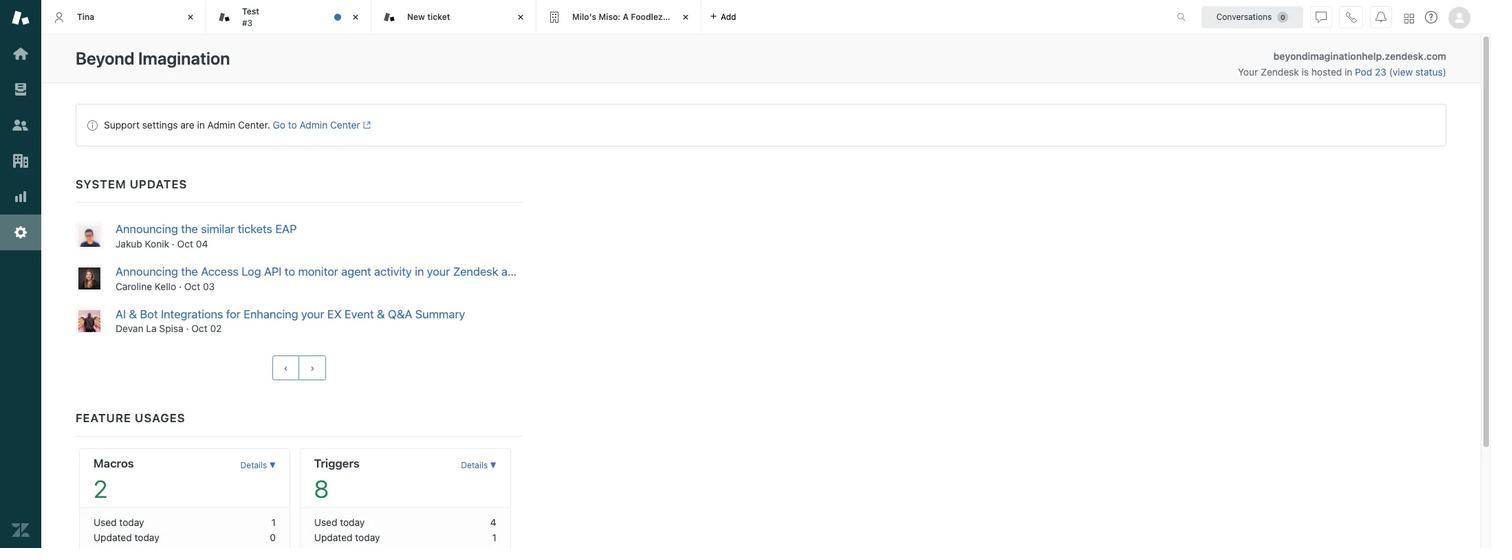 Task type: vqa. For each thing, say whether or not it's contained in the screenshot.
Close icon in tina tab
yes



Task type: locate. For each thing, give the bounding box(es) containing it.
& right ai
[[129, 307, 137, 321]]

announcing the similar tickets eap
[[116, 222, 297, 236]]

admin
[[207, 119, 235, 131], [300, 119, 328, 131]]

notifications image
[[1376, 11, 1387, 22]]

0 horizontal spatial updated today
[[94, 532, 159, 544]]

2 details from the left
[[461, 460, 488, 471]]

oct for bot
[[191, 323, 207, 335]]

conversations button
[[1202, 6, 1303, 28]]

2 used from the left
[[314, 517, 337, 528]]

1 horizontal spatial ▼
[[490, 460, 496, 471]]

add button
[[702, 0, 745, 34]]

used
[[94, 517, 117, 528], [314, 517, 337, 528]]

in right are
[[197, 119, 205, 131]]

0 horizontal spatial your
[[301, 307, 324, 321]]

3 close image from the left
[[514, 10, 528, 24]]

in inside 'status'
[[197, 119, 205, 131]]

close image left new
[[349, 10, 362, 24]]

1 admin from the left
[[207, 119, 235, 131]]

used today down 8
[[314, 517, 365, 528]]

1 used from the left
[[94, 517, 117, 528]]

beyondimaginationhelp
[[1274, 50, 1382, 62]]

admin left center.
[[207, 119, 235, 131]]

the up oct 03
[[181, 265, 198, 278]]

02
[[210, 323, 222, 335]]

0 vertical spatial in
[[1345, 66, 1352, 78]]

oct 02
[[191, 323, 222, 335]]

1 up 0
[[271, 517, 276, 528]]

2 close image from the left
[[349, 10, 362, 24]]

2 vertical spatial oct
[[191, 323, 207, 335]]

updated down 2
[[94, 532, 132, 544]]

used down 8
[[314, 517, 337, 528]]

ticket
[[427, 12, 450, 22]]

1 horizontal spatial details
[[461, 460, 488, 471]]

1 used today from the left
[[94, 517, 144, 528]]

1 the from the top
[[181, 222, 198, 236]]

0 vertical spatial your
[[427, 265, 450, 278]]

▼ up 4
[[490, 460, 496, 471]]

2 ▼ from the left
[[490, 460, 496, 471]]

tab
[[206, 0, 371, 34]]

0 horizontal spatial 1
[[271, 517, 276, 528]]

similar
[[201, 222, 235, 236]]

to right api
[[285, 265, 295, 278]]

0 horizontal spatial &
[[129, 307, 137, 321]]

tina tab
[[41, 0, 206, 34]]

admin left center
[[300, 119, 328, 131]]

your
[[427, 265, 450, 278], [301, 307, 324, 321]]

1 down 4
[[492, 532, 496, 544]]

test #3
[[242, 6, 259, 28]]

macros
[[94, 457, 134, 471]]

& left q&a
[[377, 307, 385, 321]]

2
[[94, 475, 107, 503]]

1 vertical spatial your
[[301, 307, 324, 321]]

1 horizontal spatial updated
[[314, 532, 353, 544]]

used today for 2
[[94, 517, 144, 528]]

1
[[271, 517, 276, 528], [492, 532, 496, 544]]

2 used today from the left
[[314, 517, 365, 528]]

spisa
[[159, 323, 183, 335]]

▼
[[269, 460, 276, 471], [490, 460, 496, 471]]

event
[[345, 307, 374, 321]]

1 vertical spatial 1
[[492, 532, 496, 544]]

close image up the "imagination"
[[184, 10, 197, 24]]

center.
[[238, 119, 270, 131]]

in left the pod
[[1345, 66, 1352, 78]]

details ▼
[[240, 460, 276, 471], [461, 460, 496, 471]]

details
[[240, 460, 267, 471], [461, 460, 488, 471]]

2 vertical spatial in
[[415, 265, 424, 278]]

close image left the milo's
[[514, 10, 528, 24]]

views image
[[12, 80, 30, 98]]

updated today
[[94, 532, 159, 544], [314, 532, 380, 544]]

1 vertical spatial in
[[197, 119, 205, 131]]

1 vertical spatial the
[[181, 265, 198, 278]]

go to admin center link
[[273, 119, 371, 131]]

1 horizontal spatial &
[[377, 307, 385, 321]]

to
[[288, 119, 297, 131], [285, 265, 295, 278]]

zendesk left is
[[1261, 66, 1299, 78]]

2 the from the top
[[181, 265, 198, 278]]

the up oct 04
[[181, 222, 198, 236]]

1 horizontal spatial used today
[[314, 517, 365, 528]]

close image inside new ticket tab
[[514, 10, 528, 24]]

foodlez
[[631, 12, 663, 22]]

feature
[[76, 412, 131, 425]]

0 horizontal spatial admin
[[207, 119, 235, 131]]

1 vertical spatial oct
[[184, 280, 200, 292]]

updated today for 2
[[94, 532, 159, 544]]

account
[[501, 265, 544, 278]]

zendesk products image
[[1404, 13, 1414, 23]]

tickets
[[238, 222, 272, 236]]

2 updated today from the left
[[314, 532, 380, 544]]

close image
[[184, 10, 197, 24], [349, 10, 362, 24], [514, 10, 528, 24], [679, 10, 693, 24]]

in
[[1345, 66, 1352, 78], [197, 119, 205, 131], [415, 265, 424, 278]]

system
[[76, 177, 126, 191]]

status containing support settings are in admin center.
[[76, 104, 1446, 146]]

1 horizontal spatial zendesk
[[1261, 66, 1299, 78]]

support
[[104, 119, 140, 131]]

1 horizontal spatial details ▼
[[461, 460, 496, 471]]

in right activity
[[415, 265, 424, 278]]

2 & from the left
[[377, 307, 385, 321]]

q&a
[[388, 307, 412, 321]]

close image inside tina 'tab'
[[184, 10, 197, 24]]

system updates
[[76, 177, 187, 191]]

1 updated today from the left
[[94, 532, 159, 544]]

0 horizontal spatial used
[[94, 517, 117, 528]]

0 horizontal spatial details ▼
[[240, 460, 276, 471]]

oct left 04
[[177, 238, 193, 250]]

▼ left triggers
[[269, 460, 276, 471]]

2 announcing from the top
[[116, 265, 178, 278]]

0 vertical spatial to
[[288, 119, 297, 131]]

▼ for 8
[[490, 460, 496, 471]]

updates
[[130, 177, 187, 191]]

0 horizontal spatial details
[[240, 460, 267, 471]]

1 updated from the left
[[94, 532, 132, 544]]

1 horizontal spatial updated today
[[314, 532, 380, 544]]

new ticket tab
[[371, 0, 536, 34]]

oct for access
[[184, 280, 200, 292]]

details for 2
[[240, 460, 267, 471]]

4 close image from the left
[[679, 10, 693, 24]]

1 for updated today
[[492, 532, 496, 544]]

log
[[242, 265, 261, 278]]

today
[[119, 517, 144, 528], [340, 517, 365, 528], [134, 532, 159, 544], [355, 532, 380, 544]]

‹ button
[[272, 356, 300, 381]]

2 updated from the left
[[314, 532, 353, 544]]

announcing for announcing the similar tickets eap
[[116, 222, 178, 236]]

beyond
[[76, 48, 135, 68]]

updated today down 2
[[94, 532, 159, 544]]

used down 2
[[94, 517, 117, 528]]

zendesk left account
[[453, 265, 498, 278]]

updated
[[94, 532, 132, 544], [314, 532, 353, 544]]

main element
[[0, 0, 41, 548]]

your up summary on the bottom of page
[[427, 265, 450, 278]]

oct down 'integrations' in the bottom left of the page
[[191, 323, 207, 335]]

oct left 03
[[184, 280, 200, 292]]

oct
[[177, 238, 193, 250], [184, 280, 200, 292], [191, 323, 207, 335]]

0 horizontal spatial updated
[[94, 532, 132, 544]]

2 horizontal spatial in
[[1345, 66, 1352, 78]]

1 close image from the left
[[184, 10, 197, 24]]

1 details from the left
[[240, 460, 267, 471]]

updated for 8
[[314, 532, 353, 544]]

milo's
[[572, 12, 596, 22]]

8
[[314, 475, 329, 503]]

updated today down 8
[[314, 532, 380, 544]]

the
[[181, 222, 198, 236], [181, 265, 198, 278]]

announcing up 'caroline kello'
[[116, 265, 178, 278]]

0 vertical spatial announcing
[[116, 222, 178, 236]]

close image inside tab
[[349, 10, 362, 24]]

1 vertical spatial announcing
[[116, 265, 178, 278]]

1 horizontal spatial admin
[[300, 119, 328, 131]]

0 horizontal spatial ▼
[[269, 460, 276, 471]]

used today down 2
[[94, 517, 144, 528]]

1 ▼ from the left
[[269, 460, 276, 471]]

0 horizontal spatial in
[[197, 119, 205, 131]]

announcing for announcing the access log api to monitor agent activity in your zendesk account
[[116, 265, 178, 278]]

in inside beyondimaginationhelp .zendesk.com your zendesk is hosted in pod 23 ( view status )
[[1345, 66, 1352, 78]]

0 vertical spatial the
[[181, 222, 198, 236]]

zendesk inside beyondimaginationhelp .zendesk.com your zendesk is hosted in pod 23 ( view status )
[[1261, 66, 1299, 78]]

oct 03
[[184, 280, 215, 292]]

1 horizontal spatial your
[[427, 265, 450, 278]]

subsidiary
[[665, 12, 708, 22]]

1 horizontal spatial 1
[[492, 532, 496, 544]]

organizations image
[[12, 152, 30, 170]]

devan
[[116, 323, 143, 335]]

0 vertical spatial zendesk
[[1261, 66, 1299, 78]]

updated down 8
[[314, 532, 353, 544]]

activity
[[374, 265, 412, 278]]

status
[[76, 104, 1446, 146]]

close image inside "milo's miso: a foodlez subsidiary" tab
[[679, 10, 693, 24]]

close image left 'add' dropdown button
[[679, 10, 693, 24]]

zendesk support image
[[12, 9, 30, 27]]

bot
[[140, 307, 158, 321]]

announcing
[[116, 222, 178, 236], [116, 265, 178, 278]]

0 vertical spatial 1
[[271, 517, 276, 528]]

announcing up jakub konik
[[116, 222, 178, 236]]

details ▼ for 8
[[461, 460, 496, 471]]

zendesk image
[[12, 521, 30, 539]]

1 announcing from the top
[[116, 222, 178, 236]]

2 details ▼ from the left
[[461, 460, 496, 471]]

used today
[[94, 517, 144, 528], [314, 517, 365, 528]]

.zendesk.com
[[1382, 50, 1446, 62]]

1 horizontal spatial used
[[314, 517, 337, 528]]

1 details ▼ from the left
[[240, 460, 276, 471]]

new
[[407, 12, 425, 22]]

to right go
[[288, 119, 297, 131]]

are
[[180, 119, 194, 131]]

1 vertical spatial zendesk
[[453, 265, 498, 278]]

the for similar
[[181, 222, 198, 236]]

view
[[1393, 66, 1413, 78]]

0 horizontal spatial used today
[[94, 517, 144, 528]]

used today for 8
[[314, 517, 365, 528]]

0 vertical spatial oct
[[177, 238, 193, 250]]

your left ex at the left
[[301, 307, 324, 321]]



Task type: describe. For each thing, give the bounding box(es) containing it.
updated today for 8
[[314, 532, 380, 544]]

close image for milo's miso: a foodlez subsidiary
[[679, 10, 693, 24]]

used for 2
[[94, 517, 117, 528]]

used for 8
[[314, 517, 337, 528]]

imagination
[[138, 48, 230, 68]]

ai
[[116, 307, 126, 321]]

api
[[264, 265, 282, 278]]

summary
[[415, 307, 465, 321]]

› button
[[299, 356, 326, 381]]

integrations
[[161, 307, 223, 321]]

get help image
[[1425, 11, 1437, 23]]

‹
[[284, 363, 288, 374]]

ai & bot integrations for enhancing your ex event & q&a summary
[[116, 307, 465, 321]]

0 horizontal spatial zendesk
[[453, 265, 498, 278]]

monitor
[[298, 265, 338, 278]]

test
[[242, 6, 259, 17]]

jakub konik
[[116, 238, 169, 250]]

2 admin from the left
[[300, 119, 328, 131]]

updated for 2
[[94, 532, 132, 544]]

triggers
[[314, 457, 360, 471]]

kello
[[155, 280, 176, 292]]

enhancing
[[244, 307, 298, 321]]

for
[[226, 307, 241, 321]]

eap
[[275, 222, 297, 236]]

ex
[[327, 307, 342, 321]]

conversations
[[1216, 11, 1272, 22]]

4
[[490, 517, 496, 528]]

pod
[[1355, 66, 1372, 78]]

get started image
[[12, 45, 30, 63]]

la
[[146, 323, 157, 335]]

center
[[330, 119, 360, 131]]

new ticket
[[407, 12, 450, 22]]

support settings are in admin center.
[[104, 119, 270, 131]]

triggers 8
[[314, 457, 360, 503]]

04
[[196, 238, 208, 250]]

beyond imagination
[[76, 48, 230, 68]]

tabs tab list
[[41, 0, 1162, 34]]

reporting image
[[12, 188, 30, 206]]

tina
[[77, 12, 94, 22]]

1 for used today
[[271, 517, 276, 528]]

go to admin center
[[273, 119, 360, 131]]

a
[[623, 12, 629, 22]]

oct for similar
[[177, 238, 193, 250]]

access
[[201, 265, 239, 278]]

status
[[1415, 66, 1443, 78]]

▼ for 2
[[269, 460, 276, 471]]

agent
[[341, 265, 371, 278]]

details ▼ for 2
[[240, 460, 276, 471]]

is
[[1302, 66, 1309, 78]]

caroline kello
[[116, 280, 176, 292]]

1 vertical spatial to
[[285, 265, 295, 278]]

jakub
[[116, 238, 142, 250]]

23
[[1375, 66, 1387, 78]]

view status link
[[1393, 66, 1443, 78]]

0
[[270, 532, 276, 544]]

hosted
[[1311, 66, 1342, 78]]

usages
[[135, 412, 185, 425]]

admin image
[[12, 224, 30, 241]]

milo's miso: a foodlez subsidiary tab
[[536, 0, 708, 34]]

caroline
[[116, 280, 152, 292]]

1 horizontal spatial in
[[415, 265, 424, 278]]

beyondimaginationhelp .zendesk.com your zendesk is hosted in pod 23 ( view status )
[[1238, 50, 1446, 78]]

your
[[1238, 66, 1258, 78]]

(
[[1389, 66, 1393, 78]]

1 & from the left
[[129, 307, 137, 321]]

settings
[[142, 119, 178, 131]]

close image for tina
[[184, 10, 197, 24]]

miso:
[[599, 12, 621, 22]]

close image for new ticket
[[514, 10, 528, 24]]

konik
[[145, 238, 169, 250]]

add
[[721, 11, 736, 22]]

button displays agent's chat status as invisible. image
[[1316, 11, 1327, 22]]

milo's miso: a foodlez subsidiary
[[572, 12, 708, 22]]

devan la spisa
[[116, 323, 183, 335]]

›
[[310, 363, 315, 374]]

announcing the access log api to monitor agent activity in your zendesk account
[[116, 265, 544, 278]]

oct 04
[[177, 238, 208, 250]]

03
[[203, 280, 215, 292]]

details for 8
[[461, 460, 488, 471]]

pod 23 link
[[1355, 66, 1389, 78]]

)
[[1443, 66, 1446, 78]]

macros 2
[[94, 457, 134, 503]]

to inside 'status'
[[288, 119, 297, 131]]

the for access
[[181, 265, 198, 278]]

#3
[[242, 18, 252, 28]]

tab containing test
[[206, 0, 371, 34]]

feature usages
[[76, 412, 185, 425]]

go
[[273, 119, 285, 131]]

customers image
[[12, 116, 30, 134]]

(opens in a new tab) image
[[360, 121, 371, 129]]



